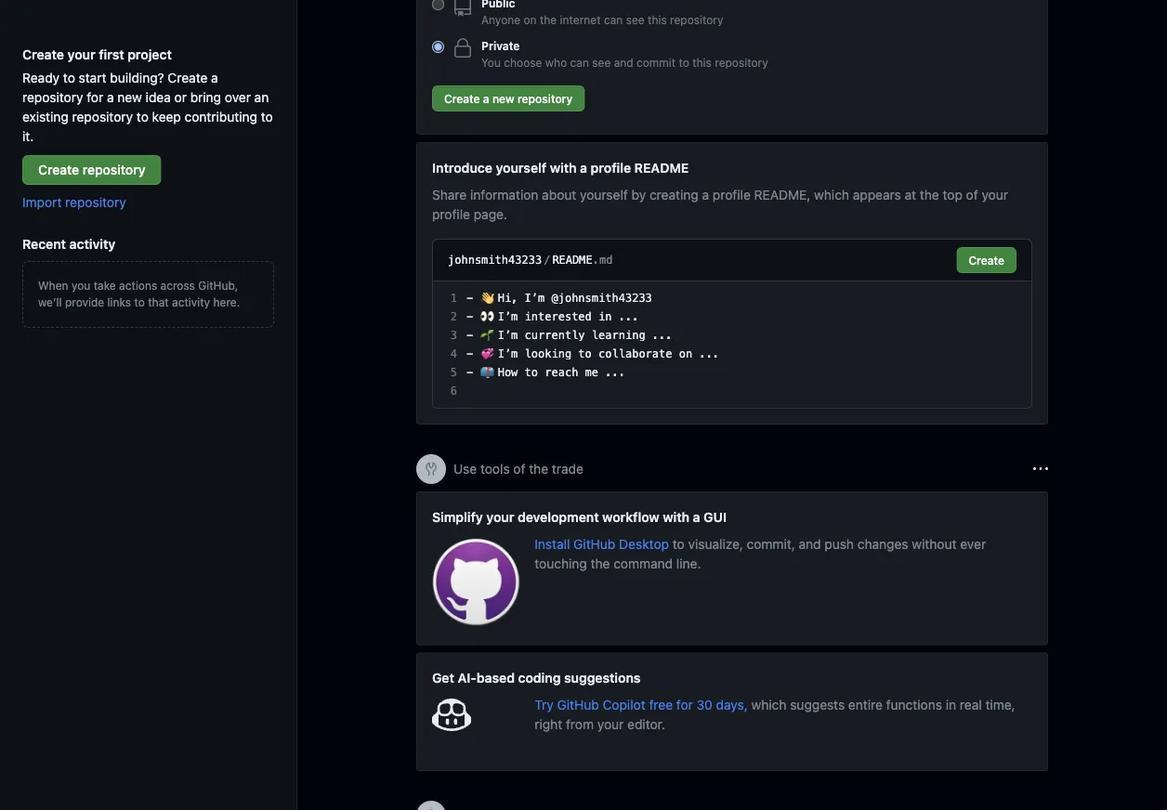 Task type: describe. For each thing, give the bounding box(es) containing it.
collaborate
[[599, 348, 673, 361]]

recent
[[22, 236, 66, 251]]

project
[[128, 46, 172, 62]]

johnsmith43233 / readme .md
[[448, 254, 613, 267]]

github,
[[198, 279, 238, 292]]

anyone
[[482, 13, 521, 26]]

new inside create your first project ready to start building? create a repository for a new idea or bring over an existing repository to keep contributing to it.
[[117, 89, 142, 105]]

from
[[566, 717, 594, 732]]

share
[[432, 187, 467, 202]]

which suggests entire functions in real time, right from your editor.
[[535, 697, 1016, 732]]

1 vertical spatial of
[[513, 462, 526, 477]]

line.
[[677, 556, 701, 571]]

information
[[470, 187, 539, 202]]

to left the start
[[63, 70, 75, 85]]

for inside create your first project ready to start building? create a repository for a new idea or bring over an existing repository to keep contributing to it.
[[87, 89, 103, 105]]

currently
[[525, 329, 585, 342]]

top
[[943, 187, 963, 202]]

0 horizontal spatial readme
[[553, 254, 593, 267]]

over
[[225, 89, 251, 105]]

entire
[[849, 697, 883, 713]]

push
[[825, 536, 854, 552]]

by
[[632, 187, 646, 202]]

bring
[[190, 89, 221, 105]]

learning
[[592, 329, 646, 342]]

visualize,
[[688, 536, 743, 552]]

1
[[451, 292, 457, 305]]

repository down the start
[[72, 109, 133, 124]]

repository up import repository link
[[83, 162, 145, 178]]

a inside button
[[483, 92, 490, 105]]

import repository link
[[22, 194, 126, 210]]

the left trade
[[529, 462, 549, 477]]

reach
[[545, 366, 579, 379]]

internet
[[560, 13, 601, 26]]

1 - from the top
[[467, 292, 473, 305]]

readme,
[[754, 187, 811, 202]]

repository up commit
[[670, 13, 724, 26]]

interested
[[525, 310, 592, 323]]

create for create a new repository
[[444, 92, 480, 105]]

install
[[535, 536, 570, 552]]

none submit inside introduce yourself with a profile readme element
[[957, 247, 1017, 273]]

existing
[[22, 109, 69, 124]]

days,
[[716, 697, 748, 713]]

copilot
[[603, 697, 646, 713]]

1 horizontal spatial profile
[[591, 160, 631, 175]]

create a new repository
[[444, 92, 573, 105]]

here.
[[213, 296, 240, 309]]

repository down create repository link
[[65, 194, 126, 210]]

create a new repository button
[[432, 86, 585, 112]]

2 vertical spatial profile
[[432, 206, 470, 222]]

/
[[544, 254, 551, 267]]

of inside share information about yourself by creating a profile readme, which appears at the top of your profile page.
[[966, 187, 979, 202]]

create repository
[[38, 162, 145, 178]]

install github desktop link
[[535, 536, 673, 552]]

3 - from the top
[[467, 329, 473, 342]]

to inside 'private you choose who can see and commit to this repository'
[[679, 56, 690, 69]]

right
[[535, 717, 563, 732]]

johnsmith43233
[[448, 254, 542, 267]]

you
[[482, 56, 501, 69]]

0 vertical spatial this
[[648, 13, 667, 26]]

an
[[254, 89, 269, 105]]

try github copilot free for 30 days, link
[[535, 697, 752, 713]]

introduce yourself with a profile readme element
[[416, 142, 1049, 425]]

ready
[[22, 70, 60, 85]]

activity inside when you take actions across github, we'll provide links to that activity here.
[[172, 296, 210, 309]]

suggestions
[[564, 671, 641, 686]]

create your first project ready to start building? create a repository for a new idea or bring over an existing repository to keep contributing to it.
[[22, 46, 273, 144]]

keep
[[152, 109, 181, 124]]

contributing
[[185, 109, 257, 124]]

2
[[451, 310, 457, 323]]

use
[[454, 462, 477, 477]]

without
[[912, 536, 957, 552]]

💞️
[[480, 348, 491, 361]]

create repository link
[[22, 155, 161, 185]]

mortar board image
[[424, 809, 439, 811]]

building?
[[110, 70, 164, 85]]

i'm right hi,
[[525, 292, 545, 305]]

📫
[[480, 366, 491, 379]]

for inside get ai-based coding suggestions element
[[677, 697, 693, 713]]

👋
[[480, 292, 491, 305]]

try github copilot free for 30 days,
[[535, 697, 752, 713]]

0 horizontal spatial yourself
[[496, 160, 547, 175]]

import repository
[[22, 194, 126, 210]]

development
[[518, 509, 599, 525]]

create a new repository element
[[432, 0, 1033, 119]]

you
[[71, 279, 90, 292]]

workflow
[[603, 509, 660, 525]]

see for and
[[592, 56, 611, 69]]

create up or
[[168, 70, 208, 85]]

or
[[174, 89, 187, 105]]

the inside to visualize, commit, and push changes without ever touching the command line.
[[591, 556, 610, 571]]

to visualize, commit, and push changes without ever touching the command line.
[[535, 536, 986, 571]]

suggests
[[790, 697, 845, 713]]

which inside share information about yourself by creating a profile readme, which appears at the top of your profile page.
[[814, 187, 850, 202]]

repository inside button
[[518, 92, 573, 105]]

choose
[[504, 56, 542, 69]]

real
[[960, 697, 982, 713]]

private you choose who can see and commit to this repository
[[482, 39, 768, 69]]

introduce
[[432, 160, 493, 175]]

which inside which suggests entire functions in real time, right from your editor.
[[752, 697, 787, 713]]

... up learning
[[619, 310, 639, 323]]

create for create your first project ready to start building? create a repository for a new idea or bring over an existing repository to keep contributing to it.
[[22, 46, 64, 62]]

this inside 'private you choose who can see and commit to this repository'
[[693, 56, 712, 69]]

private
[[482, 39, 520, 52]]

when
[[38, 279, 68, 292]]

changes
[[858, 536, 909, 552]]

repository up existing
[[22, 89, 83, 105]]

i'm up how
[[498, 348, 518, 361]]

coding
[[518, 671, 561, 686]]

can for who
[[570, 56, 589, 69]]

i'm right 🌱
[[498, 329, 518, 342]]



Task type: locate. For each thing, give the bounding box(es) containing it.
github inside get ai-based coding suggestions element
[[557, 697, 599, 713]]

on
[[524, 13, 537, 26], [679, 348, 693, 361]]

creating
[[650, 187, 699, 202]]

1 horizontal spatial of
[[966, 187, 979, 202]]

0 vertical spatial which
[[814, 187, 850, 202]]

0 horizontal spatial new
[[117, 89, 142, 105]]

with left gui on the right of the page
[[663, 509, 690, 525]]

- left 🌱
[[467, 329, 473, 342]]

your inside which suggests entire functions in real time, right from your editor.
[[598, 717, 624, 732]]

desktop
[[619, 536, 669, 552]]

1 vertical spatial profile
[[713, 187, 751, 202]]

1 vertical spatial yourself
[[580, 187, 628, 202]]

2 - from the top
[[467, 310, 473, 323]]

to
[[679, 56, 690, 69], [63, 70, 75, 85], [137, 109, 149, 124], [261, 109, 273, 124], [134, 296, 145, 309], [579, 348, 592, 361], [525, 366, 538, 379], [673, 536, 685, 552]]

can inside 'private you choose who can see and commit to this repository'
[[570, 56, 589, 69]]

the down install github desktop link
[[591, 556, 610, 571]]

functions
[[886, 697, 943, 713]]

1 vertical spatial activity
[[172, 296, 210, 309]]

readme right /
[[553, 254, 593, 267]]

0 horizontal spatial profile
[[432, 206, 470, 222]]

5 - from the top
[[467, 366, 473, 379]]

and left push
[[799, 536, 821, 552]]

1 vertical spatial this
[[693, 56, 712, 69]]

1 horizontal spatial this
[[693, 56, 712, 69]]

command
[[614, 556, 673, 571]]

1 horizontal spatial new
[[493, 92, 515, 105]]

your right simplify in the bottom left of the page
[[486, 509, 514, 525]]

1 - 👋 hi, i'm @johnsmith43233 2 - 👀 i'm interested in ... 3 - 🌱 i'm currently learning ... 4 - 💞️ i'm looking to collaborate on ... 5 - 📫 how to reach me ... 6
[[451, 292, 720, 398]]

first
[[99, 46, 124, 62]]

this up commit
[[648, 13, 667, 26]]

and
[[614, 56, 634, 69], [799, 536, 821, 552]]

commit
[[637, 56, 676, 69]]

0 vertical spatial activity
[[69, 236, 116, 251]]

0 horizontal spatial on
[[524, 13, 537, 26]]

0 vertical spatial in
[[599, 310, 612, 323]]

get
[[432, 671, 454, 686]]

None submit
[[957, 247, 1017, 273]]

None radio
[[432, 0, 444, 10], [432, 41, 444, 53], [432, 0, 444, 10], [432, 41, 444, 53]]

to up the line.
[[673, 536, 685, 552]]

0 vertical spatial of
[[966, 187, 979, 202]]

it.
[[22, 128, 34, 144]]

github up from
[[557, 697, 599, 713]]

see down anyone on the internet can see this repository
[[592, 56, 611, 69]]

your inside share information about yourself by creating a profile readme, which appears at the top of your profile page.
[[982, 187, 1009, 202]]

0 horizontal spatial this
[[648, 13, 667, 26]]

0 horizontal spatial of
[[513, 462, 526, 477]]

which
[[814, 187, 850, 202], [752, 697, 787, 713]]

this right commit
[[693, 56, 712, 69]]

a inside share information about yourself by creating a profile readme, which appears at the top of your profile page.
[[702, 187, 709, 202]]

1 vertical spatial see
[[592, 56, 611, 69]]

6
[[451, 385, 457, 398]]

with up about
[[550, 160, 577, 175]]

yourself left the by
[[580, 187, 628, 202]]

...
[[619, 310, 639, 323], [652, 329, 673, 342], [699, 348, 720, 361], [605, 366, 626, 379]]

on inside 1 - 👋 hi, i'm @johnsmith43233 2 - 👀 i'm interested in ... 3 - 🌱 i'm currently learning ... 4 - 💞️ i'm looking to collaborate on ... 5 - 📫 how to reach me ... 6
[[679, 348, 693, 361]]

introduce yourself with a profile readme
[[432, 160, 689, 175]]

see inside 'private you choose who can see and commit to this repository'
[[592, 56, 611, 69]]

of right the top
[[966, 187, 979, 202]]

1 horizontal spatial which
[[814, 187, 850, 202]]

repo image
[[452, 0, 474, 17]]

0 horizontal spatial with
[[550, 160, 577, 175]]

in left real
[[946, 697, 957, 713]]

and inside 'private you choose who can see and commit to this repository'
[[614, 56, 634, 69]]

1 horizontal spatial and
[[799, 536, 821, 552]]

which left appears
[[814, 187, 850, 202]]

1 horizontal spatial for
[[677, 697, 693, 713]]

create down lock "image"
[[444, 92, 480, 105]]

1 horizontal spatial readme
[[635, 160, 689, 175]]

new down you
[[493, 92, 515, 105]]

yourself up "information"
[[496, 160, 547, 175]]

0 vertical spatial for
[[87, 89, 103, 105]]

yourself inside share information about yourself by creating a profile readme, which appears at the top of your profile page.
[[580, 187, 628, 202]]

1 horizontal spatial in
[[946, 697, 957, 713]]

0 vertical spatial and
[[614, 56, 634, 69]]

- left 👀
[[467, 310, 473, 323]]

create up 'import repository'
[[38, 162, 79, 178]]

simplify your development workflow with a gui
[[432, 509, 727, 525]]

repository down who
[[518, 92, 573, 105]]

new inside button
[[493, 92, 515, 105]]

0 horizontal spatial can
[[570, 56, 589, 69]]

activity up you
[[69, 236, 116, 251]]

links
[[107, 296, 131, 309]]

install github desktop
[[535, 536, 673, 552]]

see up 'private you choose who can see and commit to this repository'
[[626, 13, 645, 26]]

1 horizontal spatial on
[[679, 348, 693, 361]]

hi,
[[498, 292, 518, 305]]

that
[[148, 296, 169, 309]]

1 horizontal spatial see
[[626, 13, 645, 26]]

readme up creating
[[635, 160, 689, 175]]

0 horizontal spatial activity
[[69, 236, 116, 251]]

0 vertical spatial profile
[[591, 160, 631, 175]]

how
[[498, 366, 518, 379]]

can for internet
[[604, 13, 623, 26]]

across
[[160, 279, 195, 292]]

- left 👋
[[467, 292, 473, 305]]

gui
[[704, 509, 727, 525]]

1 vertical spatial on
[[679, 348, 693, 361]]

to right how
[[525, 366, 538, 379]]

to right commit
[[679, 56, 690, 69]]

the inside share information about yourself by creating a profile readme, which appears at the top of your profile page.
[[920, 187, 940, 202]]

5
[[451, 366, 457, 379]]

4 - from the top
[[467, 348, 473, 361]]

activity down across
[[172, 296, 210, 309]]

with
[[550, 160, 577, 175], [663, 509, 690, 525]]

0 vertical spatial with
[[550, 160, 577, 175]]

to left keep
[[137, 109, 149, 124]]

your right the top
[[982, 187, 1009, 202]]

free
[[649, 697, 673, 713]]

commit,
[[747, 536, 795, 552]]

create for create repository
[[38, 162, 79, 178]]

1 vertical spatial in
[[946, 697, 957, 713]]

on inside "create a new repository" element
[[524, 13, 537, 26]]

use tools of the trade
[[454, 462, 584, 477]]

the left internet
[[540, 13, 557, 26]]

repository right commit
[[715, 56, 768, 69]]

try
[[535, 697, 554, 713]]

trade
[[552, 462, 584, 477]]

0 vertical spatial readme
[[635, 160, 689, 175]]

get ai-based coding suggestions element
[[416, 653, 1049, 771]]

based
[[477, 671, 515, 686]]

👀
[[480, 310, 491, 323]]

1 vertical spatial for
[[677, 697, 693, 713]]

1 horizontal spatial with
[[663, 509, 690, 525]]

your down copilot at right bottom
[[598, 717, 624, 732]]

and inside to visualize, commit, and push changes without ever touching the command line.
[[799, 536, 821, 552]]

appears
[[853, 187, 901, 202]]

0 vertical spatial can
[[604, 13, 623, 26]]

the inside "create a new repository" element
[[540, 13, 557, 26]]

the right at
[[920, 187, 940, 202]]

in inside 1 - 👋 hi, i'm @johnsmith43233 2 - 👀 i'm interested in ... 3 - 🌱 i'm currently learning ... 4 - 💞️ i'm looking to collaborate on ... 5 - 📫 how to reach me ... 6
[[599, 310, 612, 323]]

anyone on the internet can see this repository
[[482, 13, 724, 26]]

i'm down hi,
[[498, 310, 518, 323]]

github inside the 'simplify your development workflow with a gui' element
[[574, 536, 616, 552]]

can right who
[[570, 56, 589, 69]]

to up me
[[579, 348, 592, 361]]

1 horizontal spatial can
[[604, 13, 623, 26]]

... right collaborate
[[699, 348, 720, 361]]

repository
[[670, 13, 724, 26], [715, 56, 768, 69], [22, 89, 83, 105], [518, 92, 573, 105], [72, 109, 133, 124], [83, 162, 145, 178], [65, 194, 126, 210]]

tools
[[481, 462, 510, 477]]

ai-
[[458, 671, 477, 686]]

your inside create your first project ready to start building? create a repository for a new idea or bring over an existing repository to keep contributing to it.
[[67, 46, 95, 62]]

profile
[[591, 160, 631, 175], [713, 187, 751, 202], [432, 206, 470, 222]]

can right internet
[[604, 13, 623, 26]]

create inside button
[[444, 92, 480, 105]]

page.
[[474, 206, 507, 222]]

... up collaborate
[[652, 329, 673, 342]]

and left commit
[[614, 56, 634, 69]]

for left the 30 at the right
[[677, 697, 693, 713]]

1 vertical spatial which
[[752, 697, 787, 713]]

0 vertical spatial github
[[574, 536, 616, 552]]

get ai-based coding suggestions
[[432, 671, 641, 686]]

simplify your development workflow with a gui element
[[416, 492, 1049, 645]]

create up ready
[[22, 46, 64, 62]]

0 horizontal spatial and
[[614, 56, 634, 69]]

in inside which suggests entire functions in real time, right from your editor.
[[946, 697, 957, 713]]

at
[[905, 187, 917, 202]]

0 horizontal spatial see
[[592, 56, 611, 69]]

for down the start
[[87, 89, 103, 105]]

- left 📫
[[467, 366, 473, 379]]

4
[[451, 348, 457, 361]]

a
[[211, 70, 218, 85], [107, 89, 114, 105], [483, 92, 490, 105], [580, 160, 588, 175], [702, 187, 709, 202], [693, 509, 700, 525]]

... right me
[[605, 366, 626, 379]]

tools image
[[424, 462, 439, 477]]

- left 💞️
[[467, 348, 473, 361]]

start
[[79, 70, 106, 85]]

1 vertical spatial readme
[[553, 254, 593, 267]]

github for from
[[557, 697, 599, 713]]

editor.
[[628, 717, 666, 732]]

0 vertical spatial yourself
[[496, 160, 547, 175]]

1 horizontal spatial activity
[[172, 296, 210, 309]]

1 horizontal spatial yourself
[[580, 187, 628, 202]]

1 vertical spatial can
[[570, 56, 589, 69]]

with inside introduce yourself with a profile readme element
[[550, 160, 577, 175]]

github
[[574, 536, 616, 552], [557, 697, 599, 713]]

0 vertical spatial see
[[626, 13, 645, 26]]

1 vertical spatial with
[[663, 509, 690, 525]]

why am i seeing this? image
[[1034, 462, 1049, 477]]

1 vertical spatial github
[[557, 697, 599, 713]]

of
[[966, 187, 979, 202], [513, 462, 526, 477]]

time,
[[986, 697, 1016, 713]]

readme
[[635, 160, 689, 175], [553, 254, 593, 267]]

can
[[604, 13, 623, 26], [570, 56, 589, 69]]

30
[[697, 697, 713, 713]]

to down an
[[261, 109, 273, 124]]

to inside when you take actions across github, we'll provide links to that activity here.
[[134, 296, 145, 309]]

0 horizontal spatial for
[[87, 89, 103, 105]]

touching
[[535, 556, 587, 571]]

of right tools
[[513, 462, 526, 477]]

me
[[585, 366, 599, 379]]

to down actions
[[134, 296, 145, 309]]

which right days,
[[752, 697, 787, 713]]

github down simplify your development workflow with a gui
[[574, 536, 616, 552]]

in down @johnsmith43233
[[599, 310, 612, 323]]

to inside to visualize, commit, and push changes without ever touching the command line.
[[673, 536, 685, 552]]

we'll
[[38, 296, 62, 309]]

github for touching
[[574, 536, 616, 552]]

new down building? at the left of page
[[117, 89, 142, 105]]

2 horizontal spatial profile
[[713, 187, 751, 202]]

1 vertical spatial and
[[799, 536, 821, 552]]

import
[[22, 194, 62, 210]]

your up the start
[[67, 46, 95, 62]]

on right anyone on the left of the page
[[524, 13, 537, 26]]

github desktop image
[[432, 538, 520, 626]]

see for this
[[626, 13, 645, 26]]

0 horizontal spatial in
[[599, 310, 612, 323]]

0 vertical spatial on
[[524, 13, 537, 26]]

the
[[540, 13, 557, 26], [920, 187, 940, 202], [529, 462, 549, 477], [591, 556, 610, 571]]

0 horizontal spatial which
[[752, 697, 787, 713]]

simplify
[[432, 509, 483, 525]]

about
[[542, 187, 577, 202]]

@johnsmith43233
[[552, 292, 652, 305]]

i'm
[[525, 292, 545, 305], [498, 310, 518, 323], [498, 329, 518, 342], [498, 348, 518, 361]]

repository inside 'private you choose who can see and commit to this repository'
[[715, 56, 768, 69]]

with inside the 'simplify your development workflow with a gui' element
[[663, 509, 690, 525]]

ever
[[960, 536, 986, 552]]

lock image
[[452, 37, 474, 59]]

who
[[545, 56, 567, 69]]

on right collaborate
[[679, 348, 693, 361]]



Task type: vqa. For each thing, say whether or not it's contained in the screenshot.


